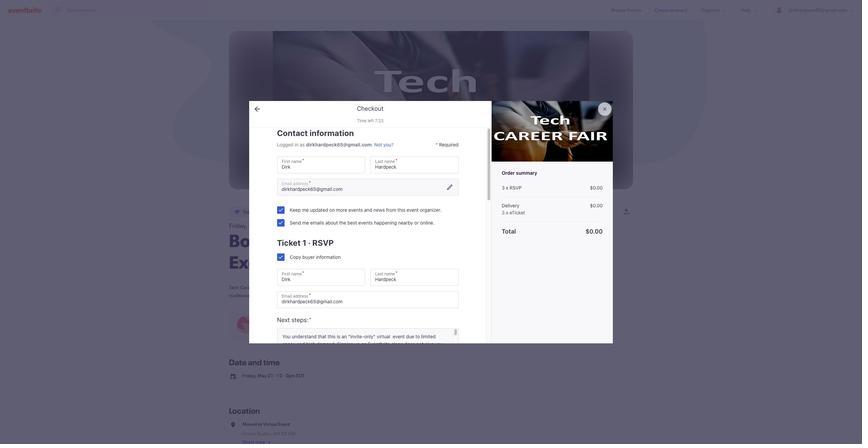Task type: vqa. For each thing, say whether or not it's contained in the screenshot.
Organizer profile "element"
yes



Task type: locate. For each thing, give the bounding box(es) containing it.
eventbrite image
[[8, 7, 41, 13]]

article
[[0, 0, 862, 444]]

organizer profile element
[[229, 310, 471, 341]]



